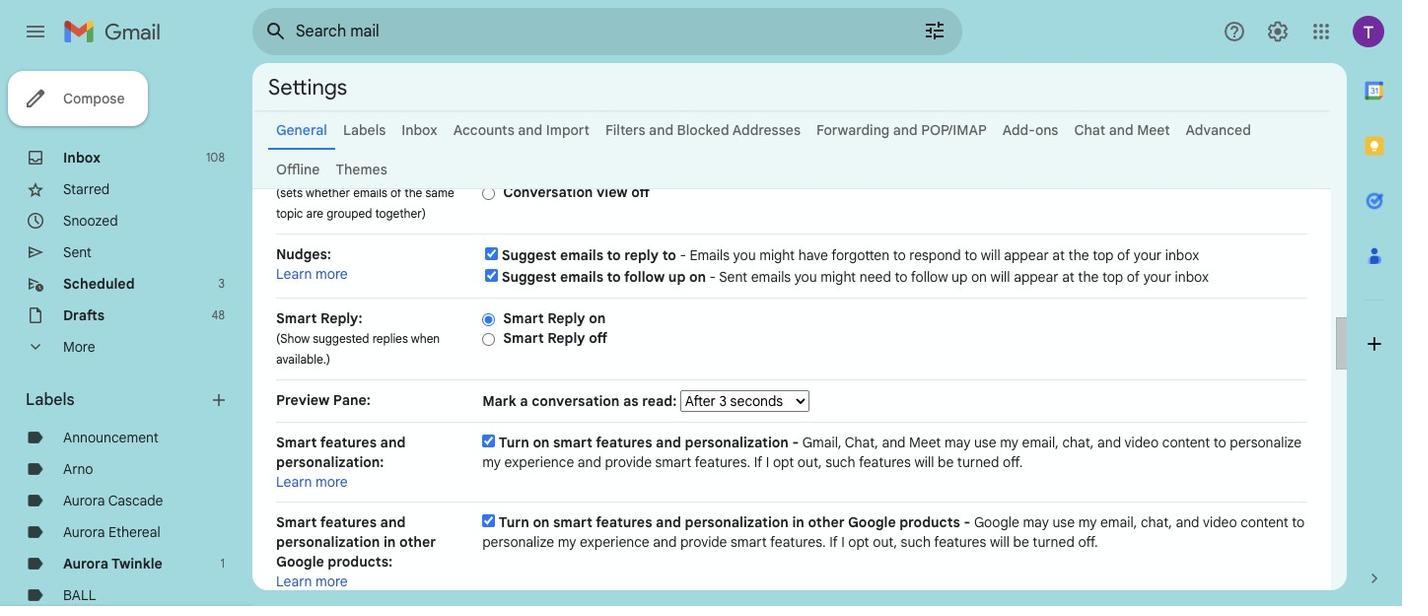 Task type: locate. For each thing, give the bounding box(es) containing it.
use
[[975, 434, 997, 452], [1053, 514, 1075, 532]]

to inside "google may use my email, chat, and video content to personalize my experience and provide smart features. if i opt out, such features will be turned off."
[[1292, 514, 1305, 532]]

0 horizontal spatial turned
[[958, 454, 1000, 471]]

0 horizontal spatial inbox
[[63, 149, 101, 167]]

off right view
[[631, 183, 650, 201]]

turned inside "google may use my email, chat, and video content to personalize my experience and provide smart features. if i opt out, such features will be turned off."
[[1033, 534, 1075, 551]]

more inside nudges: learn more
[[316, 265, 348, 283]]

top
[[1093, 247, 1114, 264], [1103, 268, 1124, 286]]

in down gmail,
[[792, 514, 805, 532]]

features. down the turn on smart features and personalization in other google products -
[[770, 534, 826, 551]]

may
[[945, 434, 971, 452], [1023, 514, 1049, 532]]

0 vertical spatial learn
[[276, 265, 312, 283]]

0 horizontal spatial google
[[276, 553, 324, 571]]

learn inside nudges: learn more
[[276, 265, 312, 283]]

0 vertical spatial i
[[766, 454, 770, 471]]

more down personalization:
[[316, 473, 348, 491]]

features. up the turn on smart features and personalization in other google products -
[[695, 454, 751, 471]]

0 vertical spatial if
[[754, 454, 763, 471]]

suggest up smart reply on
[[502, 268, 557, 286]]

use inside "google may use my email, chat, and video content to personalize my experience and provide smart features. if i opt out, such features will be turned off."
[[1053, 514, 1075, 532]]

the
[[405, 185, 423, 200], [1069, 247, 1090, 264], [1078, 268, 1099, 286]]

1 horizontal spatial such
[[901, 534, 931, 551]]

provide down turn on smart features and personalization - at bottom
[[605, 454, 652, 471]]

features up the products:
[[320, 514, 377, 532]]

google
[[848, 514, 896, 532], [974, 514, 1020, 532], [276, 553, 324, 571]]

meet right chat
[[1137, 121, 1170, 139]]

smart reply: (show suggested replies when available.)
[[276, 310, 440, 367]]

smart inside smart features and personalization in other google products: learn more
[[276, 514, 317, 532]]

features up personalization:
[[320, 434, 377, 452]]

conversation
[[532, 393, 620, 410]]

accounts and import
[[453, 121, 590, 139]]

0 horizontal spatial meet
[[909, 434, 941, 452]]

features. inside gmail, chat, and meet may use my email, chat, and video content to personalize my experience and provide smart features. if i opt out, such features will be turned off.
[[695, 454, 751, 471]]

personalization inside smart features and personalization in other google products: learn more
[[276, 534, 380, 551]]

0 horizontal spatial in
[[384, 534, 396, 551]]

off for smart reply off
[[589, 329, 608, 347]]

learn more link
[[276, 265, 348, 283], [276, 473, 348, 491], [276, 573, 348, 591]]

smart for smart reply: (show suggested replies when available.)
[[276, 310, 317, 327]]

tab list
[[1347, 63, 1403, 536]]

smart inside smart reply: (show suggested replies when available.)
[[276, 310, 317, 327]]

learn more link down personalization:
[[276, 473, 348, 491]]

experience
[[505, 454, 574, 471], [580, 534, 650, 551]]

off
[[631, 183, 650, 201], [589, 329, 608, 347]]

opt down gmail, chat, and meet may use my email, chat, and video content to personalize my experience and provide smart features. if i opt out, such features will be turned off.
[[849, 534, 870, 551]]

email, inside "google may use my email, chat, and video content to personalize my experience and provide smart features. if i opt out, such features will be turned off."
[[1101, 514, 1138, 532]]

more inside smart features and personalization in other google products: learn more
[[316, 573, 348, 591]]

1 vertical spatial aurora
[[63, 524, 105, 542]]

1 vertical spatial out,
[[873, 534, 898, 551]]

google left the products
[[848, 514, 896, 532]]

1 vertical spatial inbox
[[63, 149, 101, 167]]

1 horizontal spatial i
[[842, 534, 845, 551]]

in up the products:
[[384, 534, 396, 551]]

inbox for the rightmost inbox link
[[402, 121, 438, 139]]

0 horizontal spatial be
[[938, 454, 954, 471]]

arno link
[[63, 461, 93, 478]]

nudges: learn more
[[276, 246, 348, 283]]

a
[[520, 393, 528, 410]]

1 horizontal spatial content
[[1241, 514, 1289, 532]]

video inside gmail, chat, and meet may use my email, chat, and video content to personalize my experience and provide smart features. if i opt out, such features will be turned off.
[[1125, 434, 1159, 452]]

3 aurora from the top
[[63, 555, 109, 573]]

snoozed link
[[63, 212, 118, 230]]

1 vertical spatial turn
[[499, 514, 530, 532]]

might left have
[[760, 247, 795, 264]]

0 horizontal spatial such
[[826, 454, 856, 471]]

1 horizontal spatial out,
[[873, 534, 898, 551]]

sent down emails
[[719, 268, 748, 286]]

add-ons
[[1003, 121, 1059, 139]]

emails
[[353, 185, 387, 200], [560, 247, 604, 264], [560, 268, 604, 286], [751, 268, 791, 286]]

0 vertical spatial other
[[808, 514, 845, 532]]

labels down the more
[[26, 391, 75, 410]]

aurora cascade
[[63, 492, 163, 510]]

smart down personalization:
[[276, 514, 317, 532]]

3 learn from the top
[[276, 573, 312, 591]]

1 follow from the left
[[624, 268, 665, 286]]

None checkbox
[[485, 248, 498, 260], [483, 435, 495, 448], [483, 515, 495, 528], [485, 248, 498, 260], [483, 435, 495, 448], [483, 515, 495, 528]]

themes
[[336, 161, 387, 179]]

1 vertical spatial opt
[[849, 534, 870, 551]]

0 horizontal spatial content
[[1163, 434, 1211, 452]]

1 learn from the top
[[276, 265, 312, 283]]

learn more link down nudges: at the top left
[[276, 265, 348, 283]]

1 vertical spatial chat,
[[1141, 514, 1173, 532]]

google right the products
[[974, 514, 1020, 532]]

aurora down arno
[[63, 492, 105, 510]]

if inside gmail, chat, and meet may use my email, chat, and video content to personalize my experience and provide smart features. if i opt out, such features will be turned off.
[[754, 454, 763, 471]]

will inside gmail, chat, and meet may use my email, chat, and video content to personalize my experience and provide smart features. if i opt out, such features will be turned off.
[[915, 454, 935, 471]]

features.
[[695, 454, 751, 471], [770, 534, 826, 551]]

2 vertical spatial learn more link
[[276, 573, 348, 591]]

smart right smart reply off radio
[[503, 329, 544, 347]]

1 horizontal spatial opt
[[849, 534, 870, 551]]

0 vertical spatial reply
[[548, 310, 586, 327]]

smart up (show
[[276, 310, 317, 327]]

content inside gmail, chat, and meet may use my email, chat, and video content to personalize my experience and provide smart features. if i opt out, such features will be turned off.
[[1163, 434, 1211, 452]]

- left emails
[[680, 247, 686, 264]]

0 horizontal spatial opt
[[773, 454, 794, 471]]

1 horizontal spatial be
[[1013, 534, 1030, 551]]

1 vertical spatial use
[[1053, 514, 1075, 532]]

0 horizontal spatial you
[[733, 247, 756, 264]]

0 horizontal spatial might
[[760, 247, 795, 264]]

2 reply from the top
[[548, 329, 586, 347]]

turn for turn on smart features and personalization -
[[499, 434, 530, 452]]

0 vertical spatial might
[[760, 247, 795, 264]]

-
[[680, 247, 686, 264], [710, 268, 716, 286], [792, 434, 799, 452], [964, 514, 971, 532]]

1 vertical spatial personalize
[[483, 534, 554, 551]]

meet inside gmail, chat, and meet may use my email, chat, and video content to personalize my experience and provide smart features. if i opt out, such features will be turned off.
[[909, 434, 941, 452]]

Search mail text field
[[296, 22, 868, 41]]

other inside smart features and personalization in other google products: learn more
[[399, 534, 436, 551]]

products:
[[328, 553, 393, 571]]

1 vertical spatial may
[[1023, 514, 1049, 532]]

48
[[212, 308, 225, 323]]

settings image
[[1267, 20, 1290, 43]]

advanced
[[1186, 121, 1252, 139]]

opt up the turn on smart features and personalization in other google products -
[[773, 454, 794, 471]]

you
[[733, 247, 756, 264], [795, 268, 817, 286]]

inbox
[[402, 121, 438, 139], [63, 149, 101, 167]]

features down the products
[[934, 534, 987, 551]]

you down have
[[795, 268, 817, 286]]

inbox right "labels" link
[[402, 121, 438, 139]]

smart inside gmail, chat, and meet may use my email, chat, and video content to personalize my experience and provide smart features. if i opt out, such features will be turned off.
[[656, 454, 692, 471]]

filters
[[606, 121, 646, 139]]

personalization:
[[276, 454, 384, 471]]

0 horizontal spatial out,
[[798, 454, 822, 471]]

forwarding and pop/imap
[[817, 121, 987, 139]]

email,
[[1022, 434, 1059, 452], [1101, 514, 1138, 532]]

3 more from the top
[[316, 573, 348, 591]]

aurora cascade link
[[63, 492, 163, 510]]

forwarding
[[817, 121, 890, 139]]

inbox for inbox link to the left
[[63, 149, 101, 167]]

3 learn more link from the top
[[276, 573, 348, 591]]

suggest down conversation
[[502, 247, 557, 264]]

2 suggest from the top
[[502, 268, 557, 286]]

2 learn from the top
[[276, 473, 312, 491]]

out, down gmail, chat, and meet may use my email, chat, and video content to personalize my experience and provide smart features. if i opt out, such features will be turned off.
[[873, 534, 898, 551]]

ball link
[[63, 587, 96, 605]]

1 horizontal spatial video
[[1203, 514, 1238, 532]]

follow down respond
[[911, 268, 948, 286]]

1 up from the left
[[669, 268, 686, 286]]

smart right smart reply on 'option'
[[503, 310, 544, 327]]

1 horizontal spatial inbox link
[[402, 121, 438, 139]]

support image
[[1223, 20, 1247, 43]]

opt inside "google may use my email, chat, and video content to personalize my experience and provide smart features. if i opt out, such features will be turned off."
[[849, 534, 870, 551]]

inbox inside the labels navigation
[[63, 149, 101, 167]]

to
[[607, 247, 621, 264], [662, 247, 676, 264], [893, 247, 906, 264], [965, 247, 978, 264], [607, 268, 621, 286], [895, 268, 908, 286], [1214, 434, 1227, 452], [1292, 514, 1305, 532]]

0 vertical spatial off
[[631, 183, 650, 201]]

0 vertical spatial opt
[[773, 454, 794, 471]]

0 vertical spatial email,
[[1022, 434, 1059, 452]]

reply:
[[321, 310, 363, 327]]

provide inside "google may use my email, chat, and video content to personalize my experience and provide smart features. if i opt out, such features will be turned off."
[[681, 534, 727, 551]]

inbox link right "labels" link
[[402, 121, 438, 139]]

learn more link down the products:
[[276, 573, 348, 591]]

out, down gmail,
[[798, 454, 822, 471]]

1 vertical spatial if
[[830, 534, 838, 551]]

on
[[689, 268, 706, 286], [972, 268, 987, 286], [589, 310, 606, 327], [533, 434, 550, 452], [533, 514, 550, 532]]

1 vertical spatial the
[[1069, 247, 1090, 264]]

features inside the smart features and personalization: learn more
[[320, 434, 377, 452]]

None search field
[[253, 8, 963, 55]]

108
[[206, 150, 225, 165]]

1 horizontal spatial personalize
[[1230, 434, 1302, 452]]

aurora up aurora twinkle link on the left of the page
[[63, 524, 105, 542]]

follow down reply
[[624, 268, 665, 286]]

aurora twinkle link
[[63, 555, 163, 573]]

aurora up ball
[[63, 555, 109, 573]]

filters and blocked addresses link
[[606, 121, 801, 139]]

1 suggest from the top
[[502, 247, 557, 264]]

reply down smart reply on
[[548, 329, 586, 347]]

0 horizontal spatial personalize
[[483, 534, 554, 551]]

sent down snoozed
[[63, 244, 92, 261]]

gmail image
[[63, 12, 171, 51]]

0 vertical spatial off.
[[1003, 454, 1023, 471]]

up
[[669, 268, 686, 286], [952, 268, 968, 286]]

might down suggest emails to reply to - emails you might have forgotten to respond to will appear at the top of your inbox
[[821, 268, 856, 286]]

out, inside gmail, chat, and meet may use my email, chat, and video content to personalize my experience and provide smart features. if i opt out, such features will be turned off.
[[798, 454, 822, 471]]

labels up themes link
[[343, 121, 386, 139]]

search mail image
[[258, 14, 294, 49]]

experience inside gmail, chat, and meet may use my email, chat, and video content to personalize my experience and provide smart features. if i opt out, such features will be turned off.
[[505, 454, 574, 471]]

might
[[760, 247, 795, 264], [821, 268, 856, 286]]

turn for turn on smart features and personalization in other google products -
[[499, 514, 530, 532]]

i
[[766, 454, 770, 471], [842, 534, 845, 551]]

features inside "google may use my email, chat, and video content to personalize my experience and provide smart features. if i opt out, such features will be turned off."
[[934, 534, 987, 551]]

0 horizontal spatial follow
[[624, 268, 665, 286]]

2 learn more link from the top
[[276, 473, 348, 491]]

more down nudges: at the top left
[[316, 265, 348, 283]]

1 vertical spatial in
[[384, 534, 396, 551]]

provide
[[605, 454, 652, 471], [681, 534, 727, 551]]

0 vertical spatial personalize
[[1230, 434, 1302, 452]]

1 horizontal spatial off
[[631, 183, 650, 201]]

off down smart reply on
[[589, 329, 608, 347]]

chat, inside gmail, chat, and meet may use my email, chat, and video content to personalize my experience and provide smart features. if i opt out, such features will be turned off.
[[1063, 434, 1094, 452]]

0 vertical spatial use
[[975, 434, 997, 452]]

starred link
[[63, 181, 110, 198]]

google left the products:
[[276, 553, 324, 571]]

suggest for suggest emails to follow up on - sent emails you might need to follow up on will appear at the top of your inbox
[[502, 268, 557, 286]]

1 horizontal spatial off.
[[1079, 534, 1099, 551]]

0 horizontal spatial off
[[589, 329, 608, 347]]

1 horizontal spatial features.
[[770, 534, 826, 551]]

features down turn on smart features and personalization - at bottom
[[596, 514, 653, 532]]

smart inside the smart features and personalization: learn more
[[276, 434, 317, 452]]

opt
[[773, 454, 794, 471], [849, 534, 870, 551]]

0 vertical spatial top
[[1093, 247, 1114, 264]]

1 learn more link from the top
[[276, 265, 348, 283]]

suggested
[[313, 331, 369, 346]]

use inside gmail, chat, and meet may use my email, chat, and video content to personalize my experience and provide smart features. if i opt out, such features will be turned off.
[[975, 434, 997, 452]]

smart features and personalization in other google products: learn more
[[276, 514, 436, 591]]

2 turn from the top
[[499, 514, 530, 532]]

emails
[[690, 247, 730, 264]]

learn more link for smart features and personalization:
[[276, 473, 348, 491]]

1 vertical spatial reply
[[548, 329, 586, 347]]

0 vertical spatial inbox link
[[402, 121, 438, 139]]

0 vertical spatial meet
[[1137, 121, 1170, 139]]

smart for smart features and personalization: learn more
[[276, 434, 317, 452]]

0 vertical spatial may
[[945, 434, 971, 452]]

1 horizontal spatial follow
[[911, 268, 948, 286]]

0 vertical spatial features.
[[695, 454, 751, 471]]

0 horizontal spatial up
[[669, 268, 686, 286]]

0 vertical spatial suggest
[[502, 247, 557, 264]]

0 vertical spatial out,
[[798, 454, 822, 471]]

emails down themes link
[[353, 185, 387, 200]]

suggest
[[502, 247, 557, 264], [502, 268, 557, 286]]

1 vertical spatial learn more link
[[276, 473, 348, 491]]

out, inside "google may use my email, chat, and video content to personalize my experience and provide smart features. if i opt out, such features will be turned off."
[[873, 534, 898, 551]]

0 vertical spatial turn
[[499, 434, 530, 452]]

inbox link up starred link
[[63, 149, 101, 167]]

aurora
[[63, 492, 105, 510], [63, 524, 105, 542], [63, 555, 109, 573]]

1 horizontal spatial might
[[821, 268, 856, 286]]

when
[[411, 331, 440, 346]]

such down the products
[[901, 534, 931, 551]]

be inside "google may use my email, chat, and video content to personalize my experience and provide smart features. if i opt out, such features will be turned off."
[[1013, 534, 1030, 551]]

off.
[[1003, 454, 1023, 471], [1079, 534, 1099, 551]]

2 vertical spatial of
[[1127, 268, 1140, 286]]

1 reply from the top
[[548, 310, 586, 327]]

1 vertical spatial labels
[[26, 391, 75, 410]]

in inside smart features and personalization in other google products: learn more
[[384, 534, 396, 551]]

more down the products:
[[316, 573, 348, 591]]

2 vertical spatial learn
[[276, 573, 312, 591]]

1 horizontal spatial chat,
[[1141, 514, 1173, 532]]

i inside gmail, chat, and meet may use my email, chat, and video content to personalize my experience and provide smart features. if i opt out, such features will be turned off.
[[766, 454, 770, 471]]

1 aurora from the top
[[63, 492, 105, 510]]

smart inside "google may use my email, chat, and video content to personalize my experience and provide smart features. if i opt out, such features will be turned off."
[[731, 534, 767, 551]]

of inside (sets whether emails of the same topic are grouped together)
[[390, 185, 402, 200]]

0 vertical spatial video
[[1125, 434, 1159, 452]]

to inside gmail, chat, and meet may use my email, chat, and video content to personalize my experience and provide smart features. if i opt out, such features will be turned off.
[[1214, 434, 1227, 452]]

you right emails
[[733, 247, 756, 264]]

scheduled link
[[63, 275, 135, 293]]

such
[[826, 454, 856, 471], [901, 534, 931, 551]]

meet right chat,
[[909, 434, 941, 452]]

None checkbox
[[485, 269, 498, 282]]

may inside gmail, chat, and meet may use my email, chat, and video content to personalize my experience and provide smart features. if i opt out, such features will be turned off.
[[945, 434, 971, 452]]

learn
[[276, 265, 312, 283], [276, 473, 312, 491], [276, 573, 312, 591]]

0 horizontal spatial may
[[945, 434, 971, 452]]

1 vertical spatial might
[[821, 268, 856, 286]]

provide down the turn on smart features and personalization in other google products -
[[681, 534, 727, 551]]

1 horizontal spatial up
[[952, 268, 968, 286]]

ons
[[1036, 121, 1059, 139]]

smart up personalization:
[[276, 434, 317, 452]]

0 vertical spatial learn more link
[[276, 265, 348, 283]]

1 horizontal spatial turned
[[1033, 534, 1075, 551]]

0 horizontal spatial features.
[[695, 454, 751, 471]]

features
[[320, 434, 377, 452], [596, 434, 653, 452], [859, 454, 911, 471], [320, 514, 377, 532], [596, 514, 653, 532], [934, 534, 987, 551]]

1 vertical spatial features.
[[770, 534, 826, 551]]

turned inside gmail, chat, and meet may use my email, chat, and video content to personalize my experience and provide smart features. if i opt out, such features will be turned off.
[[958, 454, 1000, 471]]

1 vertical spatial off
[[589, 329, 608, 347]]

2 horizontal spatial google
[[974, 514, 1020, 532]]

settings
[[268, 73, 347, 100]]

1 vertical spatial video
[[1203, 514, 1238, 532]]

0 horizontal spatial i
[[766, 454, 770, 471]]

2 aurora from the top
[[63, 524, 105, 542]]

your
[[1134, 247, 1162, 264], [1144, 268, 1172, 286]]

1 vertical spatial you
[[795, 268, 817, 286]]

labels inside navigation
[[26, 391, 75, 410]]

conversation view off
[[503, 183, 650, 201]]

reply for off
[[548, 329, 586, 347]]

reply up smart reply off
[[548, 310, 586, 327]]

aurora for aurora ethereal
[[63, 524, 105, 542]]

2 more from the top
[[316, 473, 348, 491]]

personalization for -
[[685, 434, 789, 452]]

will
[[981, 247, 1001, 264], [991, 268, 1011, 286], [915, 454, 935, 471], [990, 534, 1010, 551]]

- left gmail,
[[792, 434, 799, 452]]

0 vertical spatial content
[[1163, 434, 1211, 452]]

experience inside "google may use my email, chat, and video content to personalize my experience and provide smart features. if i opt out, such features will be turned off."
[[580, 534, 650, 551]]

1 vertical spatial learn
[[276, 473, 312, 491]]

email, inside gmail, chat, and meet may use my email, chat, and video content to personalize my experience and provide smart features. if i opt out, such features will be turned off.
[[1022, 434, 1059, 452]]

1 more from the top
[[316, 265, 348, 283]]

other
[[808, 514, 845, 532], [399, 534, 436, 551]]

1 horizontal spatial in
[[792, 514, 805, 532]]

1 horizontal spatial if
[[830, 534, 838, 551]]

1 horizontal spatial you
[[795, 268, 817, 286]]

1 turn from the top
[[499, 434, 530, 452]]

0 vertical spatial inbox
[[402, 121, 438, 139]]

blocked
[[677, 121, 730, 139]]

1 vertical spatial provide
[[681, 534, 727, 551]]

such down gmail,
[[826, 454, 856, 471]]

turned
[[958, 454, 1000, 471], [1033, 534, 1075, 551]]

twinkle
[[112, 555, 163, 573]]

0 horizontal spatial other
[[399, 534, 436, 551]]

be inside gmail, chat, and meet may use my email, chat, and video content to personalize my experience and provide smart features. if i opt out, such features will be turned off.
[[938, 454, 954, 471]]

compose
[[63, 90, 125, 108]]

google inside smart features and personalization in other google products: learn more
[[276, 553, 324, 571]]

1 vertical spatial experience
[[580, 534, 650, 551]]

1 horizontal spatial provide
[[681, 534, 727, 551]]

features down chat,
[[859, 454, 911, 471]]

at
[[1053, 247, 1065, 264], [1062, 268, 1075, 286]]

smart for smart reply off
[[503, 329, 544, 347]]

inbox up starred link
[[63, 149, 101, 167]]



Task type: describe. For each thing, give the bounding box(es) containing it.
off. inside gmail, chat, and meet may use my email, chat, and video content to personalize my experience and provide smart features. if i opt out, such features will be turned off.
[[1003, 454, 1023, 471]]

reply
[[625, 247, 659, 264]]

mark
[[483, 393, 517, 410]]

features inside smart features and personalization in other google products: learn more
[[320, 514, 377, 532]]

2 up from the left
[[952, 268, 968, 286]]

labels for labels "heading"
[[26, 391, 75, 410]]

i inside "google may use my email, chat, and video content to personalize my experience and provide smart features. if i opt out, such features will be turned off."
[[842, 534, 845, 551]]

reply for on
[[548, 310, 586, 327]]

learn more link for smart features and personalization in other google products:
[[276, 573, 348, 591]]

1 horizontal spatial other
[[808, 514, 845, 532]]

arno
[[63, 461, 93, 478]]

0 vertical spatial your
[[1134, 247, 1162, 264]]

0 vertical spatial at
[[1053, 247, 1065, 264]]

off. inside "google may use my email, chat, and video content to personalize my experience and provide smart features. if i opt out, such features will be turned off."
[[1079, 534, 1099, 551]]

labels link
[[343, 121, 386, 139]]

forwarding and pop/imap link
[[817, 121, 987, 139]]

more
[[63, 338, 95, 356]]

emails up smart reply on
[[560, 268, 604, 286]]

content inside "google may use my email, chat, and video content to personalize my experience and provide smart features. if i opt out, such features will be turned off."
[[1241, 514, 1289, 532]]

scheduled
[[63, 275, 135, 293]]

add-ons link
[[1003, 121, 1059, 139]]

compose button
[[8, 71, 148, 126]]

sent link
[[63, 244, 92, 261]]

more button
[[0, 331, 237, 363]]

personalization for in
[[685, 514, 789, 532]]

off for conversation view off
[[631, 183, 650, 201]]

drafts
[[63, 307, 105, 325]]

general link
[[276, 121, 327, 139]]

0 vertical spatial you
[[733, 247, 756, 264]]

2 follow from the left
[[911, 268, 948, 286]]

conversation
[[503, 183, 593, 201]]

1 vertical spatial inbox
[[1175, 268, 1209, 286]]

respond
[[910, 247, 961, 264]]

Smart Reply off radio
[[483, 332, 495, 347]]

forgotten
[[832, 247, 890, 264]]

ethereal
[[109, 524, 161, 542]]

import
[[546, 121, 590, 139]]

learn inside smart features and personalization in other google products: learn more
[[276, 573, 312, 591]]

replies
[[372, 331, 408, 346]]

snoozed
[[63, 212, 118, 230]]

read:
[[642, 393, 677, 410]]

2 vertical spatial the
[[1078, 268, 1099, 286]]

offline link
[[276, 161, 320, 179]]

same
[[426, 185, 455, 200]]

smart features and personalization: learn more
[[276, 434, 406, 491]]

provide inside gmail, chat, and meet may use my email, chat, and video content to personalize my experience and provide smart features. if i opt out, such features will be turned off.
[[605, 454, 652, 471]]

aurora for aurora cascade
[[63, 492, 105, 510]]

chat and meet link
[[1075, 121, 1170, 139]]

smart reply on
[[503, 310, 606, 327]]

may inside "google may use my email, chat, and video content to personalize my experience and provide smart features. if i opt out, such features will be turned off."
[[1023, 514, 1049, 532]]

labels for "labels" link
[[343, 121, 386, 139]]

smart for smart reply on
[[503, 310, 544, 327]]

1 vertical spatial top
[[1103, 268, 1124, 286]]

1 horizontal spatial sent
[[719, 268, 748, 286]]

available.)
[[276, 352, 330, 367]]

main menu image
[[24, 20, 47, 43]]

1 horizontal spatial google
[[848, 514, 896, 532]]

and inside the smart features and personalization: learn more
[[380, 434, 406, 452]]

(sets
[[276, 185, 303, 200]]

Smart Reply on radio
[[483, 313, 495, 327]]

- right the products
[[964, 514, 971, 532]]

announcement link
[[63, 429, 158, 447]]

personalize inside gmail, chat, and meet may use my email, chat, and video content to personalize my experience and provide smart features. if i opt out, such features will be turned off.
[[1230, 434, 1302, 452]]

offline
[[276, 161, 320, 179]]

features. inside "google may use my email, chat, and video content to personalize my experience and provide smart features. if i opt out, such features will be turned off."
[[770, 534, 826, 551]]

announcement
[[63, 429, 158, 447]]

suggest emails to follow up on - sent emails you might need to follow up on will appear at the top of your inbox
[[502, 268, 1209, 286]]

more inside the smart features and personalization: learn more
[[316, 473, 348, 491]]

mark a conversation as read:
[[483, 393, 680, 410]]

preview pane:
[[276, 392, 371, 409]]

0 horizontal spatial inbox link
[[63, 149, 101, 167]]

emails left reply
[[560, 247, 604, 264]]

labels heading
[[26, 391, 209, 410]]

features inside gmail, chat, and meet may use my email, chat, and video content to personalize my experience and provide smart features. if i opt out, such features will be turned off.
[[859, 454, 911, 471]]

features down as
[[596, 434, 653, 452]]

emails inside (sets whether emails of the same topic are grouped together)
[[353, 185, 387, 200]]

chat, inside "google may use my email, chat, and video content to personalize my experience and provide smart features. if i opt out, such features will be turned off."
[[1141, 514, 1173, 532]]

(sets whether emails of the same topic are grouped together)
[[276, 185, 455, 221]]

aurora ethereal link
[[63, 524, 161, 542]]

themes link
[[336, 161, 387, 179]]

pane:
[[333, 392, 371, 409]]

opt inside gmail, chat, and meet may use my email, chat, and video content to personalize my experience and provide smart features. if i opt out, such features will be turned off.
[[773, 454, 794, 471]]

such inside gmail, chat, and meet may use my email, chat, and video content to personalize my experience and provide smart features. if i opt out, such features will be turned off.
[[826, 454, 856, 471]]

learn more link for nudges:
[[276, 265, 348, 283]]

1 vertical spatial of
[[1118, 247, 1131, 264]]

- down emails
[[710, 268, 716, 286]]

google inside "google may use my email, chat, and video content to personalize my experience and provide smart features. if i opt out, such features will be turned off."
[[974, 514, 1020, 532]]

drafts link
[[63, 307, 105, 325]]

advanced search options image
[[915, 11, 955, 50]]

aurora for aurora twinkle
[[63, 555, 109, 573]]

3
[[219, 276, 225, 291]]

chat
[[1075, 121, 1106, 139]]

0 vertical spatial inbox
[[1166, 247, 1200, 264]]

the inside (sets whether emails of the same topic are grouped together)
[[405, 185, 423, 200]]

pop/imap
[[922, 121, 987, 139]]

will inside "google may use my email, chat, and video content to personalize my experience and provide smart features. if i opt out, such features will be turned off."
[[990, 534, 1010, 551]]

1 vertical spatial appear
[[1014, 268, 1059, 286]]

aurora twinkle
[[63, 555, 163, 573]]

preview
[[276, 392, 330, 409]]

turn on smart features and personalization in other google products -
[[499, 514, 974, 532]]

0 vertical spatial appear
[[1004, 247, 1049, 264]]

turn on smart features and personalization -
[[499, 434, 803, 452]]

chat and meet
[[1075, 121, 1170, 139]]

accounts and import link
[[453, 121, 590, 139]]

view
[[597, 183, 628, 201]]

and inside smart features and personalization in other google products: learn more
[[380, 514, 406, 532]]

are
[[306, 206, 324, 221]]

nudges:
[[276, 246, 331, 263]]

Conversation view off radio
[[483, 186, 495, 201]]

such inside "google may use my email, chat, and video content to personalize my experience and provide smart features. if i opt out, such features will be turned off."
[[901, 534, 931, 551]]

topic
[[276, 206, 303, 221]]

advanced link
[[1186, 121, 1252, 139]]

gmail, chat, and meet may use my email, chat, and video content to personalize my experience and provide smart features. if i opt out, such features will be turned off.
[[483, 434, 1302, 471]]

smart reply off
[[503, 329, 608, 347]]

suggest emails to reply to - emails you might have forgotten to respond to will appear at the top of your inbox
[[502, 247, 1200, 264]]

general
[[276, 121, 327, 139]]

google may use my email, chat, and video content to personalize my experience and provide smart features. if i opt out, such features will be turned off.
[[483, 514, 1305, 551]]

have
[[799, 247, 828, 264]]

if inside "google may use my email, chat, and video content to personalize my experience and provide smart features. if i opt out, such features will be turned off."
[[830, 534, 838, 551]]

cascade
[[108, 492, 163, 510]]

smart for smart features and personalization in other google products: learn more
[[276, 514, 317, 532]]

together)
[[375, 206, 426, 221]]

add-
[[1003, 121, 1036, 139]]

learn inside the smart features and personalization: learn more
[[276, 473, 312, 491]]

products
[[900, 514, 961, 532]]

gmail,
[[803, 434, 842, 452]]

emails down suggest emails to reply to - emails you might have forgotten to respond to will appear at the top of your inbox
[[751, 268, 791, 286]]

1 vertical spatial your
[[1144, 268, 1172, 286]]

starred
[[63, 181, 110, 198]]

1 vertical spatial at
[[1062, 268, 1075, 286]]

as
[[623, 393, 639, 410]]

sent inside the labels navigation
[[63, 244, 92, 261]]

grouped
[[327, 206, 372, 221]]

0 vertical spatial in
[[792, 514, 805, 532]]

personalize inside "google may use my email, chat, and video content to personalize my experience and provide smart features. if i opt out, such features will be turned off."
[[483, 534, 554, 551]]

video inside "google may use my email, chat, and video content to personalize my experience and provide smart features. if i opt out, such features will be turned off."
[[1203, 514, 1238, 532]]

1 horizontal spatial meet
[[1137, 121, 1170, 139]]

suggest for suggest emails to reply to - emails you might have forgotten to respond to will appear at the top of your inbox
[[502, 247, 557, 264]]

need
[[860, 268, 892, 286]]

filters and blocked addresses
[[606, 121, 801, 139]]

(show
[[276, 331, 310, 346]]

labels navigation
[[0, 63, 253, 607]]

ball
[[63, 587, 96, 605]]



Task type: vqa. For each thing, say whether or not it's contained in the screenshot.
bottommost Learn more LINK
yes



